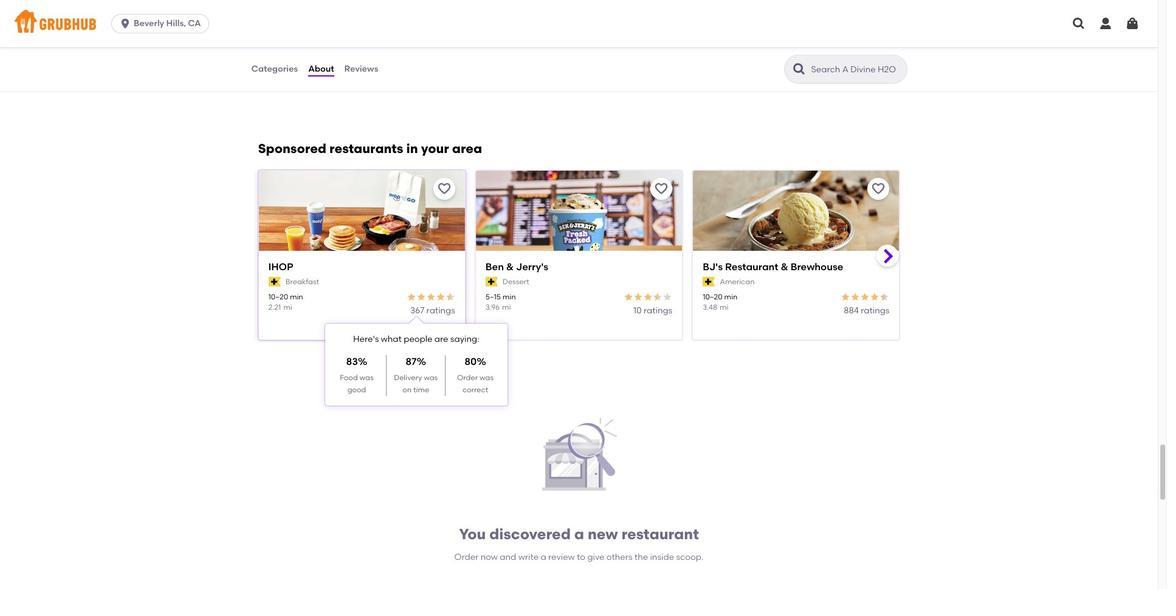 Task type: vqa. For each thing, say whether or not it's contained in the screenshot.
first was from the left
yes



Task type: describe. For each thing, give the bounding box(es) containing it.
you discovered a new restaurant
[[459, 526, 699, 543]]

2 svg image from the left
[[1099, 16, 1113, 31]]

ihop
[[268, 262, 293, 273]]

subscription pass image
[[703, 277, 715, 287]]

ben & jerry's link
[[486, 261, 673, 275]]

others
[[607, 553, 633, 563]]

and
[[500, 553, 516, 563]]

& inside "ben & jerry's" link
[[506, 262, 514, 273]]

tooltip containing 83
[[325, 317, 508, 406]]

ratings for bj's
[[861, 306, 890, 316]]

time
[[414, 386, 429, 395]]

1 horizontal spatial svg image
[[1126, 16, 1140, 31]]

1 vertical spatial a
[[541, 553, 546, 563]]

10–20 for ihop
[[268, 293, 288, 302]]

1 vertical spatial order
[[455, 553, 479, 563]]

restaurants
[[330, 141, 403, 156]]

search icon image
[[792, 62, 807, 77]]

min for ben & jerry's
[[503, 293, 516, 302]]

10–20 min 2.21 mi
[[268, 293, 303, 312]]

hills,
[[166, 18, 186, 29]]

ihop link
[[268, 261, 455, 275]]

was for 87
[[424, 374, 438, 382]]

order now and write a review to give others the inside scoop.
[[455, 553, 704, 563]]

reviews button
[[344, 47, 379, 91]]

ihop logo image
[[259, 171, 465, 273]]

people
[[404, 334, 433, 345]]

american
[[720, 278, 755, 286]]

83 food was good
[[340, 356, 374, 395]]

restaurant
[[725, 262, 779, 273]]

min for ihop
[[290, 293, 303, 302]]

grubhub image
[[539, 416, 619, 496]]

was for 80
[[480, 374, 494, 382]]

saying:
[[451, 334, 480, 345]]

dessert
[[503, 278, 529, 286]]

breakfast
[[286, 278, 319, 286]]

here's what people are saying:
[[353, 334, 480, 345]]

review
[[549, 553, 575, 563]]

bj's restaurant & brewhouse link
[[703, 261, 890, 275]]

here's
[[353, 334, 379, 345]]

restaurant
[[622, 526, 699, 543]]

you
[[459, 526, 486, 543]]

min for bj's restaurant & brewhouse
[[725, 293, 738, 302]]

10–20 for bj's restaurant & brewhouse
[[703, 293, 723, 302]]

1 save this restaurant button from the left
[[433, 178, 455, 200]]

10
[[634, 306, 642, 316]]

87
[[406, 356, 417, 368]]

categories button
[[251, 47, 299, 91]]

beverly
[[134, 18, 164, 29]]

jerry's
[[516, 262, 549, 273]]

80
[[465, 356, 477, 368]]

reviews
[[345, 64, 378, 74]]

give
[[588, 553, 605, 563]]

order inside 80 order was correct
[[457, 374, 478, 382]]

was for 83
[[360, 374, 374, 382]]

Search A Divine H2O search field
[[810, 64, 903, 75]]

save this restaurant button for bj's
[[868, 178, 890, 200]]



Task type: locate. For each thing, give the bounding box(es) containing it.
star icon image
[[407, 292, 416, 302], [416, 292, 426, 302], [426, 292, 436, 302], [436, 292, 446, 302], [446, 292, 455, 302], [446, 292, 455, 302], [624, 292, 634, 302], [634, 292, 643, 302], [643, 292, 653, 302], [653, 292, 663, 302], [653, 292, 663, 302], [663, 292, 673, 302], [841, 292, 851, 302], [851, 292, 861, 302], [861, 292, 870, 302], [870, 292, 880, 302], [880, 292, 890, 302], [880, 292, 890, 302]]

inside
[[650, 553, 674, 563]]

min inside 5–15 min 3.96 mi
[[503, 293, 516, 302]]

was inside "83 food was good"
[[360, 374, 374, 382]]

1 horizontal spatial svg image
[[1099, 16, 1113, 31]]

3 save this restaurant button from the left
[[868, 178, 890, 200]]

0 horizontal spatial 10–20
[[268, 293, 288, 302]]

2.21
[[268, 304, 281, 312]]

10–20 inside '10–20 min 3.48 mi'
[[703, 293, 723, 302]]

was inside "87 delivery was on time"
[[424, 374, 438, 382]]

bj's
[[703, 262, 723, 273]]

svg image inside beverly hills, ca button
[[119, 18, 131, 30]]

1 mi from the left
[[284, 304, 292, 312]]

the
[[635, 553, 648, 563]]

2 subscription pass image from the left
[[486, 277, 498, 287]]

3 was from the left
[[480, 374, 494, 382]]

0 vertical spatial a
[[575, 526, 584, 543]]

ratings right 10
[[644, 306, 673, 316]]

main navigation navigation
[[0, 0, 1158, 47]]

0 horizontal spatial save this restaurant button
[[433, 178, 455, 200]]

2 save this restaurant button from the left
[[651, 178, 673, 200]]

mi for ben & jerry's
[[502, 304, 511, 312]]

2 save this restaurant image from the left
[[654, 182, 669, 196]]

1 min from the left
[[290, 293, 303, 302]]

mi
[[284, 304, 292, 312], [502, 304, 511, 312], [720, 304, 729, 312]]

ratings
[[427, 306, 455, 316], [644, 306, 673, 316], [861, 306, 890, 316]]

3 ratings from the left
[[861, 306, 890, 316]]

was up correct
[[480, 374, 494, 382]]

a right write
[[541, 553, 546, 563]]

was
[[360, 374, 374, 382], [424, 374, 438, 382], [480, 374, 494, 382]]

1 was from the left
[[360, 374, 374, 382]]

about
[[308, 64, 334, 74]]

0 horizontal spatial a
[[541, 553, 546, 563]]

884
[[844, 306, 859, 316]]

subscription pass image down ihop
[[268, 277, 281, 287]]

367
[[410, 306, 425, 316]]

min down breakfast
[[290, 293, 303, 302]]

3 mi from the left
[[720, 304, 729, 312]]

0 horizontal spatial save this restaurant image
[[437, 182, 452, 196]]

10–20 up 2.21
[[268, 293, 288, 302]]

0 horizontal spatial svg image
[[119, 18, 131, 30]]

0 horizontal spatial ratings
[[427, 306, 455, 316]]

write
[[519, 553, 539, 563]]

83
[[346, 356, 358, 368]]

1 horizontal spatial save this restaurant button
[[651, 178, 673, 200]]

bj's restaurant & brewhouse logo image
[[693, 171, 900, 273]]

1 ratings from the left
[[427, 306, 455, 316]]

1 horizontal spatial &
[[781, 262, 789, 273]]

min down american
[[725, 293, 738, 302]]

order left now
[[455, 553, 479, 563]]

mi right "3.96"
[[502, 304, 511, 312]]

0 horizontal spatial &
[[506, 262, 514, 273]]

mi inside 10–20 min 2.21 mi
[[284, 304, 292, 312]]

on
[[403, 386, 412, 395]]

mi for ihop
[[284, 304, 292, 312]]

ben & jerry's
[[486, 262, 549, 273]]

80 order was correct
[[457, 356, 494, 395]]

order up correct
[[457, 374, 478, 382]]

2 horizontal spatial min
[[725, 293, 738, 302]]

svg image
[[1072, 16, 1087, 31], [1099, 16, 1113, 31]]

mi for bj's restaurant & brewhouse
[[720, 304, 729, 312]]

5–15 min 3.96 mi
[[486, 293, 516, 312]]

subscription pass image for ben & jerry's
[[486, 277, 498, 287]]

beverly hills, ca button
[[111, 14, 214, 33]]

discovered
[[490, 526, 571, 543]]

2 horizontal spatial save this restaurant button
[[868, 178, 890, 200]]

save this restaurant image
[[437, 182, 452, 196], [654, 182, 669, 196], [872, 182, 886, 196]]

1 subscription pass image from the left
[[268, 277, 281, 287]]

food
[[340, 374, 358, 382]]

1 & from the left
[[506, 262, 514, 273]]

&
[[506, 262, 514, 273], [781, 262, 789, 273]]

ratings right "367"
[[427, 306, 455, 316]]

scoop.
[[676, 553, 704, 563]]

was up good
[[360, 374, 374, 382]]

1 horizontal spatial subscription pass image
[[486, 277, 498, 287]]

1 horizontal spatial min
[[503, 293, 516, 302]]

10–20
[[268, 293, 288, 302], [703, 293, 723, 302]]

order
[[457, 374, 478, 382], [455, 553, 479, 563]]

min inside '10–20 min 3.48 mi'
[[725, 293, 738, 302]]

mi right 3.48
[[720, 304, 729, 312]]

10–20 min 3.48 mi
[[703, 293, 738, 312]]

to
[[577, 553, 586, 563]]

tooltip
[[325, 317, 508, 406]]

2 was from the left
[[424, 374, 438, 382]]

save this restaurant image for bj's
[[872, 182, 886, 196]]

1 horizontal spatial ratings
[[644, 306, 673, 316]]

subscription pass image
[[268, 277, 281, 287], [486, 277, 498, 287]]

0 vertical spatial order
[[457, 374, 478, 382]]

3.96
[[486, 304, 500, 312]]

3.48
[[703, 304, 718, 312]]

in
[[407, 141, 418, 156]]

min
[[290, 293, 303, 302], [503, 293, 516, 302], [725, 293, 738, 302]]

1 10–20 from the left
[[268, 293, 288, 302]]

0 horizontal spatial min
[[290, 293, 303, 302]]

3 min from the left
[[725, 293, 738, 302]]

now
[[481, 553, 498, 563]]

1 svg image from the left
[[1072, 16, 1087, 31]]

10 ratings
[[634, 306, 673, 316]]

sponsored restaurants in your area
[[258, 141, 482, 156]]

2 min from the left
[[503, 293, 516, 302]]

was inside 80 order was correct
[[480, 374, 494, 382]]

new
[[588, 526, 618, 543]]

a
[[575, 526, 584, 543], [541, 553, 546, 563]]

save this restaurant button
[[433, 178, 455, 200], [651, 178, 673, 200], [868, 178, 890, 200]]

1 horizontal spatial mi
[[502, 304, 511, 312]]

your
[[421, 141, 449, 156]]

min right 5–15
[[503, 293, 516, 302]]

beverly hills, ca
[[134, 18, 201, 29]]

2 horizontal spatial save this restaurant image
[[872, 182, 886, 196]]

ca
[[188, 18, 201, 29]]

was up time
[[424, 374, 438, 382]]

2 & from the left
[[781, 262, 789, 273]]

10–20 inside 10–20 min 2.21 mi
[[268, 293, 288, 302]]

87 delivery was on time
[[394, 356, 438, 395]]

ben & jerry's logo image
[[476, 171, 682, 273]]

2 ratings from the left
[[644, 306, 673, 316]]

brewhouse
[[791, 262, 844, 273]]

0 horizontal spatial mi
[[284, 304, 292, 312]]

svg image
[[1126, 16, 1140, 31], [119, 18, 131, 30]]

1 horizontal spatial a
[[575, 526, 584, 543]]

subscription pass image up 5–15
[[486, 277, 498, 287]]

about button
[[308, 47, 335, 91]]

are
[[435, 334, 448, 345]]

mi inside '10–20 min 3.48 mi'
[[720, 304, 729, 312]]

0 horizontal spatial subscription pass image
[[268, 277, 281, 287]]

& left the brewhouse
[[781, 262, 789, 273]]

367 ratings
[[410, 306, 455, 316]]

subscription pass image for ihop
[[268, 277, 281, 287]]

1 horizontal spatial was
[[424, 374, 438, 382]]

1 save this restaurant image from the left
[[437, 182, 452, 196]]

2 mi from the left
[[502, 304, 511, 312]]

mi right 2.21
[[284, 304, 292, 312]]

mi inside 5–15 min 3.96 mi
[[502, 304, 511, 312]]

0 horizontal spatial svg image
[[1072, 16, 1087, 31]]

ratings right 884
[[861, 306, 890, 316]]

correct
[[463, 386, 488, 395]]

min inside 10–20 min 2.21 mi
[[290, 293, 303, 302]]

sponsored
[[258, 141, 327, 156]]

& right ben
[[506, 262, 514, 273]]

categories
[[251, 64, 298, 74]]

what
[[381, 334, 402, 345]]

save this restaurant button for ben
[[651, 178, 673, 200]]

ben
[[486, 262, 504, 273]]

save this restaurant image for ben
[[654, 182, 669, 196]]

3 save this restaurant image from the left
[[872, 182, 886, 196]]

2 horizontal spatial was
[[480, 374, 494, 382]]

5–15
[[486, 293, 501, 302]]

2 10–20 from the left
[[703, 293, 723, 302]]

1 horizontal spatial save this restaurant image
[[654, 182, 669, 196]]

bj's restaurant & brewhouse
[[703, 262, 844, 273]]

a up order now and write a review to give others the inside scoop.
[[575, 526, 584, 543]]

1 horizontal spatial 10–20
[[703, 293, 723, 302]]

2 horizontal spatial mi
[[720, 304, 729, 312]]

delivery
[[394, 374, 422, 382]]

10–20 up 3.48
[[703, 293, 723, 302]]

0 horizontal spatial was
[[360, 374, 374, 382]]

884 ratings
[[844, 306, 890, 316]]

& inside bj's restaurant & brewhouse link
[[781, 262, 789, 273]]

ratings for ben
[[644, 306, 673, 316]]

good
[[348, 386, 366, 395]]

2 horizontal spatial ratings
[[861, 306, 890, 316]]

area
[[452, 141, 482, 156]]



